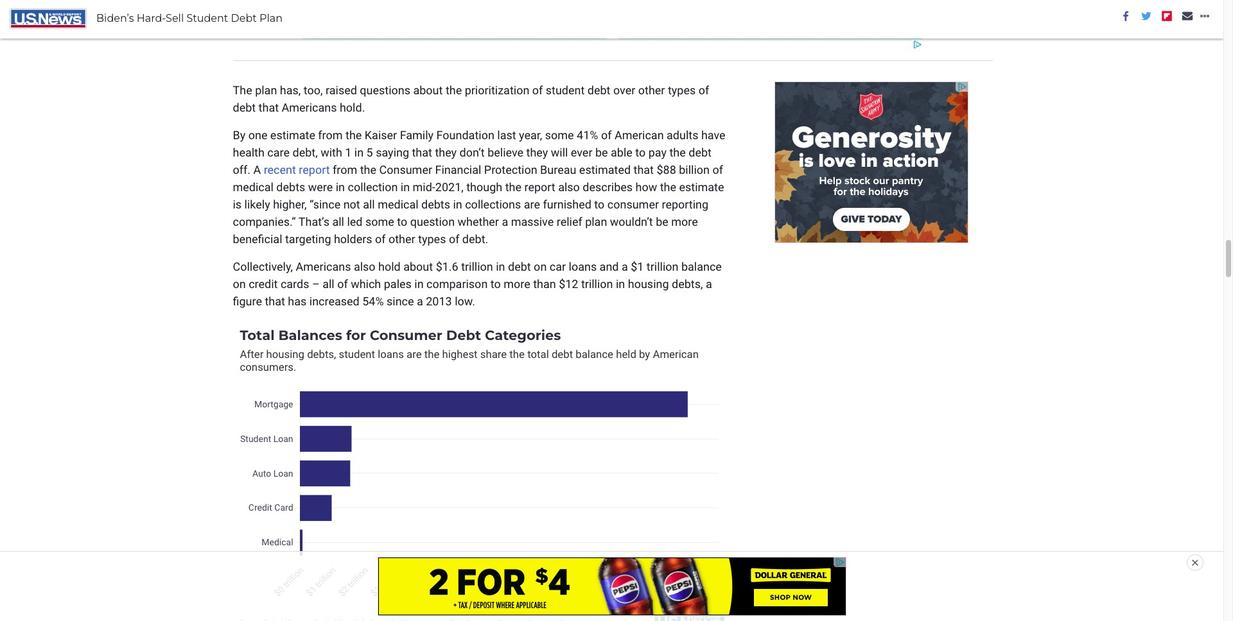 Task type: locate. For each thing, give the bounding box(es) containing it.
low.
[[455, 295, 475, 309]]

be inside from the consumer financial protection bureau estimated that $88 billion of medical debts were in collection in mid-2021, though the report also describes how the estimate is likely higher, "since not all medical debts in collections are furnished to consumer reporting companies." that's all led some to question whether a massive relief plan wouldn't be more beneficial targeting holders of other types of debt.
[[656, 215, 669, 229]]

beneficial
[[233, 233, 282, 246]]

don't
[[460, 146, 485, 160]]

than
[[533, 278, 556, 291]]

0 horizontal spatial more
[[504, 278, 530, 291]]

advertisement region
[[301, 0, 925, 50], [775, 82, 968, 243], [378, 558, 846, 616]]

which
[[351, 278, 381, 291]]

estimate up debt,
[[270, 129, 315, 142]]

1 horizontal spatial estimate
[[679, 181, 724, 194]]

1 vertical spatial be
[[656, 215, 669, 229]]

raised
[[326, 84, 357, 97]]

0 vertical spatial advertisement region
[[301, 0, 925, 50]]

all
[[363, 198, 375, 212], [332, 215, 344, 229], [323, 278, 335, 291]]

be up estimated
[[596, 146, 608, 160]]

from the consumer financial protection bureau estimated that $88 billion of medical debts were in collection in mid-2021, though the report also describes how the estimate is likely higher, "since not all medical debts in collections are furnished to consumer reporting companies." that's all led some to question whether a massive relief plan wouldn't be more beneficial targeting holders of other types of debt.
[[233, 163, 724, 246]]

2 vertical spatial all
[[323, 278, 335, 291]]

of right 41%
[[601, 129, 612, 142]]

other right "over"
[[638, 84, 665, 97]]

pay
[[649, 146, 667, 160]]

1 horizontal spatial some
[[545, 129, 574, 142]]

some inside by one estimate from the kaiser family foundation last year, some 41% of american adults have health care debt, with 1 in 5 saying that they don't believe they will ever be able to pay the debt off. a
[[545, 129, 574, 142]]

1 vertical spatial americans
[[296, 260, 351, 274]]

medical down a
[[233, 181, 274, 194]]

to left pay
[[636, 146, 646, 160]]

1 horizontal spatial medical
[[378, 198, 419, 212]]

1 vertical spatial more
[[504, 278, 530, 291]]

other up hold
[[389, 233, 415, 246]]

$88
[[657, 163, 676, 177]]

to inside by one estimate from the kaiser family foundation last year, some 41% of american adults have health care debt, with 1 in 5 saying that they don't believe they will ever be able to pay the debt off. a
[[636, 146, 646, 160]]

more
[[672, 215, 698, 229], [504, 278, 530, 291]]

0 vertical spatial all
[[363, 198, 375, 212]]

from up with
[[318, 129, 343, 142]]

to right comparison
[[491, 278, 501, 291]]

americans up –
[[296, 260, 351, 274]]

1 horizontal spatial report
[[525, 181, 556, 194]]

0 vertical spatial also
[[558, 181, 580, 194]]

2013
[[426, 295, 452, 309]]

more down reporting
[[672, 215, 698, 229]]

1 horizontal spatial more
[[672, 215, 698, 229]]

from down 1
[[333, 163, 357, 177]]

the
[[446, 84, 462, 97], [346, 129, 362, 142], [670, 146, 686, 160], [360, 163, 377, 177], [505, 181, 522, 194], [660, 181, 677, 194]]

americans inside collectively, americans also hold about $1.6 trillion in debt on car loans and a $1 trillion balance on credit cards – all of which pales in comparison to more than $12 trillion in housing debts, a figure that has increased 54% since a 2013 low.
[[296, 260, 351, 274]]

trillion up comparison
[[461, 260, 493, 274]]

report
[[299, 163, 330, 177], [525, 181, 556, 194]]

a left the 2013
[[417, 295, 423, 309]]

1 vertical spatial report
[[525, 181, 556, 194]]

0 vertical spatial be
[[596, 146, 608, 160]]

0 horizontal spatial types
[[418, 233, 446, 246]]

debts up question
[[421, 198, 450, 212]]

sell
[[166, 12, 184, 24]]

0 horizontal spatial some
[[366, 215, 394, 229]]

plan
[[255, 84, 277, 97], [585, 215, 607, 229]]

in inside by one estimate from the kaiser family foundation last year, some 41% of american adults have health care debt, with 1 in 5 saying that they don't believe they will ever be able to pay the debt off. a
[[355, 146, 364, 160]]

1 vertical spatial from
[[333, 163, 357, 177]]

foundation
[[437, 129, 495, 142]]

all inside collectively, americans also hold about $1.6 trillion in debt on car loans and a $1 trillion balance on credit cards – all of which pales in comparison to more than $12 trillion in housing debts, a figure that has increased 54% since a 2013 low.
[[323, 278, 335, 291]]

types inside from the consumer financial protection bureau estimated that $88 billion of medical debts were in collection in mid-2021, though the report also describes how the estimate is likely higher, "since not all medical debts in collections are furnished to consumer reporting companies." that's all led some to question whether a massive relief plan wouldn't be more beneficial targeting holders of other types of debt.
[[418, 233, 446, 246]]

0 horizontal spatial be
[[596, 146, 608, 160]]

figure
[[233, 295, 262, 309]]

be
[[596, 146, 608, 160], [656, 215, 669, 229]]

types up adults
[[668, 84, 696, 97]]

to left question
[[397, 215, 407, 229]]

0 horizontal spatial also
[[354, 260, 376, 274]]

biden's
[[96, 12, 134, 24]]

be down reporting
[[656, 215, 669, 229]]

is
[[233, 198, 242, 212]]

that up how
[[634, 163, 654, 177]]

debt,
[[293, 146, 318, 160]]

more left 'than'
[[504, 278, 530, 291]]

1 horizontal spatial types
[[668, 84, 696, 97]]

report up the were
[[299, 163, 330, 177]]

biden's hard-sell student debt plan
[[96, 12, 283, 24]]

plan right the
[[255, 84, 277, 97]]

some right "led"
[[366, 215, 394, 229]]

estimate
[[270, 129, 315, 142], [679, 181, 724, 194]]

0 horizontal spatial on
[[233, 278, 246, 291]]

0 horizontal spatial plan
[[255, 84, 277, 97]]

2 horizontal spatial trillion
[[647, 260, 679, 274]]

types
[[668, 84, 696, 97], [418, 233, 446, 246]]

the down protection at the top of page
[[505, 181, 522, 194]]

off.
[[233, 163, 251, 177]]

americans
[[282, 101, 337, 115], [296, 260, 351, 274]]

1 horizontal spatial be
[[656, 215, 669, 229]]

0 vertical spatial debts
[[276, 181, 305, 194]]

also up which
[[354, 260, 376, 274]]

report up are
[[525, 181, 556, 194]]

0 vertical spatial types
[[668, 84, 696, 97]]

debt left car
[[508, 260, 531, 274]]

1 horizontal spatial they
[[527, 146, 548, 160]]

0 vertical spatial more
[[672, 215, 698, 229]]

1 horizontal spatial plan
[[585, 215, 607, 229]]

a inside from the consumer financial protection bureau estimated that $88 billion of medical debts were in collection in mid-2021, though the report also describes how the estimate is likely higher, "since not all medical debts in collections are furnished to consumer reporting companies." that's all led some to question whether a massive relief plan wouldn't be more beneficial targeting holders of other types of debt.
[[502, 215, 508, 229]]

plan inside from the consumer financial protection bureau estimated that $88 billion of medical debts were in collection in mid-2021, though the report also describes how the estimate is likely higher, "since not all medical debts in collections are furnished to consumer reporting companies." that's all led some to question whether a massive relief plan wouldn't be more beneficial targeting holders of other types of debt.
[[585, 215, 607, 229]]

debt.
[[462, 233, 488, 246]]

that
[[259, 101, 279, 115], [412, 146, 432, 160], [634, 163, 654, 177], [265, 295, 285, 309]]

0 vertical spatial plan
[[255, 84, 277, 97]]

0 horizontal spatial other
[[389, 233, 415, 246]]

0 horizontal spatial estimate
[[270, 129, 315, 142]]

hard-
[[137, 12, 166, 24]]

be inside by one estimate from the kaiser family foundation last year, some 41% of american adults have health care debt, with 1 in 5 saying that they don't believe they will ever be able to pay the debt off. a
[[596, 146, 608, 160]]

on up the "figure"
[[233, 278, 246, 291]]

to
[[636, 146, 646, 160], [595, 198, 605, 212], [397, 215, 407, 229], [491, 278, 501, 291]]

that inside from the consumer financial protection bureau estimated that $88 billion of medical debts were in collection in mid-2021, though the report also describes how the estimate is likely higher, "since not all medical debts in collections are furnished to consumer reporting companies." that's all led some to question whether a massive relief plan wouldn't be more beneficial targeting holders of other types of debt.
[[634, 163, 654, 177]]

debt
[[588, 84, 611, 97], [233, 101, 256, 115], [689, 146, 712, 160], [508, 260, 531, 274]]

report inside from the consumer financial protection bureau estimated that $88 billion of medical debts were in collection in mid-2021, though the report also describes how the estimate is likely higher, "since not all medical debts in collections are furnished to consumer reporting companies." that's all led some to question whether a massive relief plan wouldn't be more beneficial targeting holders of other types of debt.
[[525, 181, 556, 194]]

1 vertical spatial also
[[354, 260, 376, 274]]

0 vertical spatial about
[[413, 84, 443, 97]]

furnished
[[543, 198, 592, 212]]

from
[[318, 129, 343, 142], [333, 163, 357, 177]]

0 vertical spatial estimate
[[270, 129, 315, 142]]

of inside by one estimate from the kaiser family foundation last year, some 41% of american adults have health care debt, with 1 in 5 saying that they don't believe they will ever be able to pay the debt off. a
[[601, 129, 612, 142]]

believe
[[488, 146, 524, 160]]

has
[[288, 295, 307, 309]]

a
[[502, 215, 508, 229], [622, 260, 628, 274], [706, 278, 712, 291], [417, 295, 423, 309]]

1 horizontal spatial other
[[638, 84, 665, 97]]

about inside collectively, americans also hold about $1.6 trillion in debt on car loans and a $1 trillion balance on credit cards – all of which pales in comparison to more than $12 trillion in housing debts, a figure that has increased 54% since a 2013 low.
[[404, 260, 433, 274]]

that inside by one estimate from the kaiser family foundation last year, some 41% of american adults have health care debt, with 1 in 5 saying that they don't believe they will ever be able to pay the debt off. a
[[412, 146, 432, 160]]

since
[[387, 295, 414, 309]]

1 vertical spatial estimate
[[679, 181, 724, 194]]

1 vertical spatial debts
[[421, 198, 450, 212]]

billion
[[679, 163, 710, 177]]

that down credit
[[265, 295, 285, 309]]

debt up the billion
[[689, 146, 712, 160]]

they up "financial" at the top left of the page
[[435, 146, 457, 160]]

debt left "over"
[[588, 84, 611, 97]]

all right not
[[363, 198, 375, 212]]

estimate down the billion
[[679, 181, 724, 194]]

of up increased
[[337, 278, 348, 291]]

a down 'collections' in the top of the page
[[502, 215, 508, 229]]

about right questions
[[413, 84, 443, 97]]

holders
[[334, 233, 372, 246]]

ever
[[571, 146, 593, 160]]

how
[[636, 181, 657, 194]]

medical
[[233, 181, 274, 194], [378, 198, 419, 212]]

able
[[611, 146, 633, 160]]

0 vertical spatial report
[[299, 163, 330, 177]]

on left car
[[534, 260, 547, 274]]

housing
[[628, 278, 669, 291]]

cards
[[281, 278, 309, 291]]

0 horizontal spatial trillion
[[461, 260, 493, 274]]

care
[[268, 146, 290, 160]]

collectively, americans also hold about $1.6 trillion in debt on car loans and a $1 trillion balance on credit cards – all of which pales in comparison to more than $12 trillion in housing debts, a figure that has increased 54% since a 2013 low.
[[233, 260, 722, 309]]

that inside collectively, americans also hold about $1.6 trillion in debt on car loans and a $1 trillion balance on credit cards – all of which pales in comparison to more than $12 trillion in housing debts, a figure that has increased 54% since a 2013 low.
[[265, 295, 285, 309]]

0 vertical spatial americans
[[282, 101, 337, 115]]

also inside from the consumer financial protection bureau estimated that $88 billion of medical debts were in collection in mid-2021, though the report also describes how the estimate is likely higher, "since not all medical debts in collections are furnished to consumer reporting companies." that's all led some to question whether a massive relief plan wouldn't be more beneficial targeting holders of other types of debt.
[[558, 181, 580, 194]]

debts up higher,
[[276, 181, 305, 194]]

1 vertical spatial some
[[366, 215, 394, 229]]

that down family
[[412, 146, 432, 160]]

1 vertical spatial about
[[404, 260, 433, 274]]

a down balance
[[706, 278, 712, 291]]

0 vertical spatial other
[[638, 84, 665, 97]]

credit
[[249, 278, 278, 291]]

1 they from the left
[[435, 146, 457, 160]]

medical down collection
[[378, 198, 419, 212]]

0 horizontal spatial they
[[435, 146, 457, 160]]

they
[[435, 146, 457, 160], [527, 146, 548, 160]]

plan right relief
[[585, 215, 607, 229]]

that up one
[[259, 101, 279, 115]]

prioritization
[[465, 84, 530, 97]]

some up will
[[545, 129, 574, 142]]

over
[[614, 84, 636, 97]]

1 vertical spatial other
[[389, 233, 415, 246]]

increased
[[310, 295, 360, 309]]

all left "led"
[[332, 215, 344, 229]]

types down question
[[418, 233, 446, 246]]

americans down too, in the left top of the page
[[282, 101, 337, 115]]

of
[[532, 84, 543, 97], [699, 84, 709, 97], [601, 129, 612, 142], [713, 163, 723, 177], [375, 233, 386, 246], [449, 233, 460, 246], [337, 278, 348, 291]]

1 vertical spatial types
[[418, 233, 446, 246]]

also up the furnished
[[558, 181, 580, 194]]

0 vertical spatial medical
[[233, 181, 274, 194]]

that's
[[299, 215, 330, 229]]

trillion down and
[[581, 278, 613, 291]]

trillion up housing
[[647, 260, 679, 274]]

0 vertical spatial on
[[534, 260, 547, 274]]

the left "prioritization"
[[446, 84, 462, 97]]

also
[[558, 181, 580, 194], [354, 260, 376, 274]]

debt inside collectively, americans also hold about $1.6 trillion in debt on car loans and a $1 trillion balance on credit cards – all of which pales in comparison to more than $12 trillion in housing debts, a figure that has increased 54% since a 2013 low.
[[508, 260, 531, 274]]

1 vertical spatial plan
[[585, 215, 607, 229]]

all right –
[[323, 278, 335, 291]]

americans inside the plan has, too, raised questions about the prioritization of student debt over other types of debt that americans hold.
[[282, 101, 337, 115]]

massive
[[511, 215, 554, 229]]

2021,
[[435, 181, 464, 194]]

they down year,
[[527, 146, 548, 160]]

about up pales
[[404, 260, 433, 274]]

1 horizontal spatial also
[[558, 181, 580, 194]]

the down adults
[[670, 146, 686, 160]]

0 vertical spatial from
[[318, 129, 343, 142]]

0 vertical spatial some
[[545, 129, 574, 142]]

of inside collectively, americans also hold about $1.6 trillion in debt on car loans and a $1 trillion balance on credit cards – all of which pales in comparison to more than $12 trillion in housing debts, a figure that has increased 54% since a 2013 low.
[[337, 278, 348, 291]]



Task type: vqa. For each thing, say whether or not it's contained in the screenshot.
the topmost Performing
no



Task type: describe. For each thing, give the bounding box(es) containing it.
mid-
[[413, 181, 435, 194]]

types inside the plan has, too, raised questions about the prioritization of student debt over other types of debt that americans hold.
[[668, 84, 696, 97]]

the up 1
[[346, 129, 362, 142]]

student
[[546, 84, 585, 97]]

recent
[[264, 163, 296, 177]]

of left student
[[532, 84, 543, 97]]

not
[[343, 198, 360, 212]]

financial
[[435, 163, 481, 177]]

with
[[321, 146, 342, 160]]

targeting
[[285, 233, 331, 246]]

to inside collectively, americans also hold about $1.6 trillion in debt on car loans and a $1 trillion balance on credit cards – all of which pales in comparison to more than $12 trillion in housing debts, a figure that has increased 54% since a 2013 low.
[[491, 278, 501, 291]]

reporting
[[662, 198, 709, 212]]

also inside collectively, americans also hold about $1.6 trillion in debt on car loans and a $1 trillion balance on credit cards – all of which pales in comparison to more than $12 trillion in housing debts, a figure that has increased 54% since a 2013 low.
[[354, 260, 376, 274]]

about inside the plan has, too, raised questions about the prioritization of student debt over other types of debt that americans hold.
[[413, 84, 443, 97]]

u.s. news & world report image
[[10, 9, 86, 28]]

questions
[[360, 84, 411, 97]]

are
[[524, 198, 540, 212]]

–
[[312, 278, 320, 291]]

that inside the plan has, too, raised questions about the prioritization of student debt over other types of debt that americans hold.
[[259, 101, 279, 115]]

relief
[[557, 215, 583, 229]]

54%
[[362, 295, 384, 309]]

too,
[[304, 84, 323, 97]]

the down 5
[[360, 163, 377, 177]]

saying
[[376, 146, 409, 160]]

were
[[308, 181, 333, 194]]

debts,
[[672, 278, 703, 291]]

recent report
[[264, 163, 330, 177]]

of right holders
[[375, 233, 386, 246]]

student
[[187, 12, 228, 24]]

consumer
[[379, 163, 432, 177]]

question
[[410, 215, 455, 229]]

by
[[233, 129, 246, 142]]

$1
[[631, 260, 644, 274]]

some inside from the consumer financial protection bureau estimated that $88 billion of medical debts were in collection in mid-2021, though the report also describes how the estimate is likely higher, "since not all medical debts in collections are furnished to consumer reporting companies." that's all led some to question whether a massive relief plan wouldn't be more beneficial targeting holders of other types of debt.
[[366, 215, 394, 229]]

the inside the plan has, too, raised questions about the prioritization of student debt over other types of debt that americans hold.
[[446, 84, 462, 97]]

plan
[[260, 12, 283, 24]]

"since
[[310, 198, 341, 212]]

more inside from the consumer financial protection bureau estimated that $88 billion of medical debts were in collection in mid-2021, though the report also describes how the estimate is likely higher, "since not all medical debts in collections are furnished to consumer reporting companies." that's all led some to question whether a massive relief plan wouldn't be more beneficial targeting holders of other types of debt.
[[672, 215, 698, 229]]

describes
[[583, 181, 633, 194]]

year,
[[519, 129, 542, 142]]

balance
[[682, 260, 722, 274]]

comparison
[[427, 278, 488, 291]]

hold
[[378, 260, 401, 274]]

bureau
[[540, 163, 577, 177]]

pales
[[384, 278, 412, 291]]

debt down the
[[233, 101, 256, 115]]

41%
[[577, 129, 598, 142]]

though
[[467, 181, 503, 194]]

and
[[600, 260, 619, 274]]

companies."
[[233, 215, 296, 229]]

american
[[615, 129, 664, 142]]

led
[[347, 215, 363, 229]]

1 horizontal spatial trillion
[[581, 278, 613, 291]]

the
[[233, 84, 252, 97]]

estimate inside by one estimate from the kaiser family foundation last year, some 41% of american adults have health care debt, with 1 in 5 saying that they don't believe they will ever be able to pay the debt off. a
[[270, 129, 315, 142]]

from inside by one estimate from the kaiser family foundation last year, some 41% of american adults have health care debt, with 1 in 5 saying that they don't believe they will ever be able to pay the debt off. a
[[318, 129, 343, 142]]

one
[[248, 129, 268, 142]]

1
[[345, 146, 352, 160]]

family
[[400, 129, 434, 142]]

a left $1
[[622, 260, 628, 274]]

0 horizontal spatial report
[[299, 163, 330, 177]]

car
[[550, 260, 566, 274]]

more inside collectively, americans also hold about $1.6 trillion in debt on car loans and a $1 trillion balance on credit cards – all of which pales in comparison to more than $12 trillion in housing debts, a figure that has increased 54% since a 2013 low.
[[504, 278, 530, 291]]

consumer
[[608, 198, 659, 212]]

of up have
[[699, 84, 709, 97]]

of left debt.
[[449, 233, 460, 246]]

1 vertical spatial advertisement region
[[775, 82, 968, 243]]

0 horizontal spatial medical
[[233, 181, 274, 194]]

$1.6
[[436, 260, 459, 274]]

have
[[702, 129, 726, 142]]

whether
[[458, 215, 499, 229]]

of right the billion
[[713, 163, 723, 177]]

loans
[[569, 260, 597, 274]]

has,
[[280, 84, 301, 97]]

health
[[233, 146, 265, 160]]

collection
[[348, 181, 398, 194]]

2 they from the left
[[527, 146, 548, 160]]

plan inside the plan has, too, raised questions about the prioritization of student debt over other types of debt that americans hold.
[[255, 84, 277, 97]]

1 vertical spatial medical
[[378, 198, 419, 212]]

hold.
[[340, 101, 365, 115]]

2 vertical spatial advertisement region
[[378, 558, 846, 616]]

kaiser
[[365, 129, 397, 142]]

estimate inside from the consumer financial protection bureau estimated that $88 billion of medical debts were in collection in mid-2021, though the report also describes how the estimate is likely higher, "since not all medical debts in collections are furnished to consumer reporting companies." that's all led some to question whether a massive relief plan wouldn't be more beneficial targeting holders of other types of debt.
[[679, 181, 724, 194]]

the down $88
[[660, 181, 677, 194]]

higher,
[[273, 198, 307, 212]]

protection
[[484, 163, 538, 177]]

recent report link
[[264, 163, 330, 177]]

adults
[[667, 129, 699, 142]]

collections
[[465, 198, 521, 212]]

by one estimate from the kaiser family foundation last year, some 41% of american adults have health care debt, with 1 in 5 saying that they don't believe they will ever be able to pay the debt off. a
[[233, 129, 726, 177]]

debt
[[231, 12, 257, 24]]

1 horizontal spatial debts
[[421, 198, 450, 212]]

1 vertical spatial on
[[233, 278, 246, 291]]

1 vertical spatial all
[[332, 215, 344, 229]]

debt inside by one estimate from the kaiser family foundation last year, some 41% of american adults have health care debt, with 1 in 5 saying that they don't believe they will ever be able to pay the debt off. a
[[689, 146, 712, 160]]

from inside from the consumer financial protection bureau estimated that $88 billion of medical debts were in collection in mid-2021, though the report also describes how the estimate is likely higher, "since not all medical debts in collections are furnished to consumer reporting companies." that's all led some to question whether a massive relief plan wouldn't be more beneficial targeting holders of other types of debt.
[[333, 163, 357, 177]]

other inside the plan has, too, raised questions about the prioritization of student debt over other types of debt that americans hold.
[[638, 84, 665, 97]]

$12
[[559, 278, 579, 291]]

0 horizontal spatial debts
[[276, 181, 305, 194]]

1 horizontal spatial on
[[534, 260, 547, 274]]

will
[[551, 146, 568, 160]]

5
[[367, 146, 373, 160]]

to down describes
[[595, 198, 605, 212]]

the plan has, too, raised questions about the prioritization of student debt over other types of debt that americans hold.
[[233, 84, 709, 115]]

other inside from the consumer financial protection bureau estimated that $88 billion of medical debts were in collection in mid-2021, though the report also describes how the estimate is likely higher, "since not all medical debts in collections are furnished to consumer reporting companies." that's all led some to question whether a massive relief plan wouldn't be more beneficial targeting holders of other types of debt.
[[389, 233, 415, 246]]

a
[[253, 163, 261, 177]]



